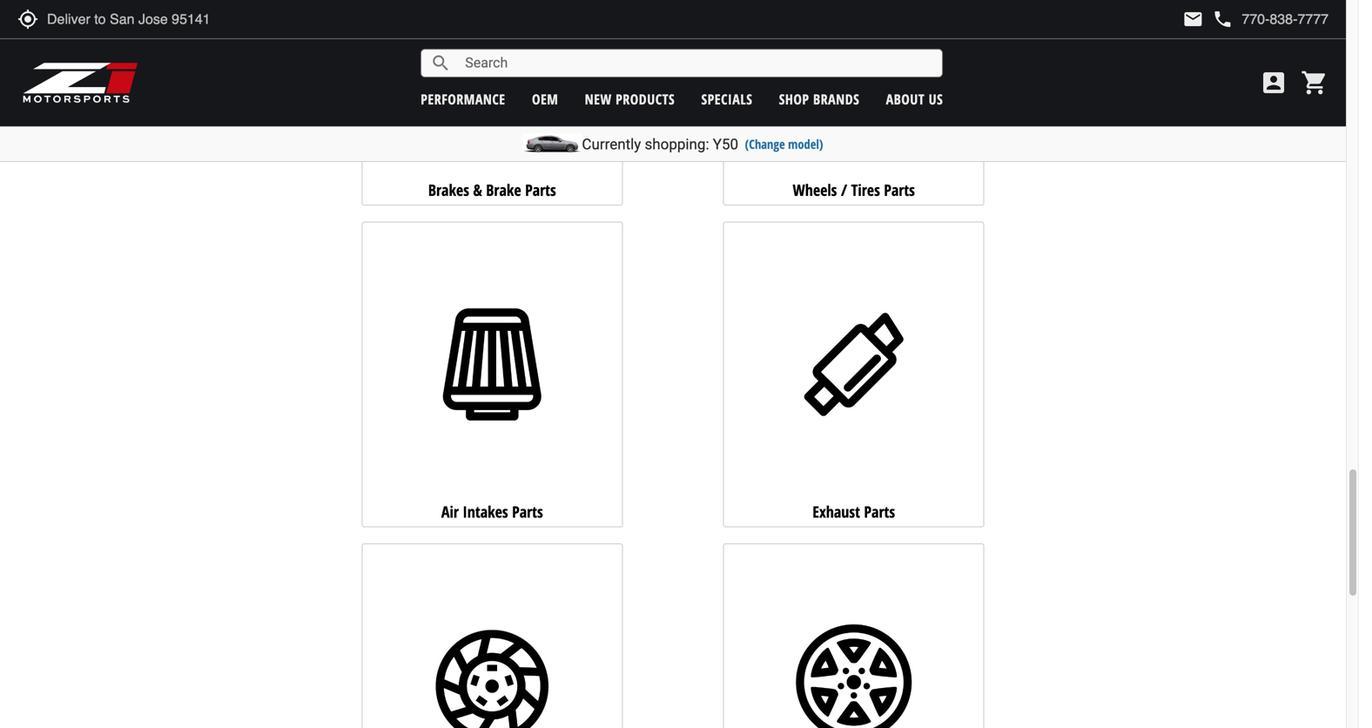 Task type: locate. For each thing, give the bounding box(es) containing it.
y50wheels / tires image
[[729, 0, 980, 168]]

specials link
[[702, 90, 753, 108]]

air intakes parts
[[442, 501, 543, 523]]

search
[[431, 53, 451, 74]]

shopping_cart
[[1301, 69, 1329, 97]]

air
[[442, 501, 459, 523]]

&
[[473, 179, 482, 201]]

new products link
[[585, 90, 675, 108]]

(change model) link
[[745, 135, 824, 152]]

brakes
[[428, 179, 469, 201]]

mail link
[[1183, 9, 1204, 30]]

y50wheels image
[[729, 561, 980, 728]]

currently shopping: y50 (change model)
[[582, 135, 824, 153]]

wheels / tires parts link
[[724, 0, 985, 205]]

performance link
[[421, 90, 506, 108]]

exhaust
[[813, 501, 861, 523]]

shop
[[779, 90, 810, 108]]

parts
[[525, 179, 556, 201], [884, 179, 915, 201], [512, 501, 543, 523], [864, 501, 896, 523]]

oem
[[532, 90, 559, 108]]

shop brands link
[[779, 90, 860, 108]]

exhaust parts
[[813, 501, 896, 523]]

wheels / tires parts
[[793, 179, 915, 201]]

y50clutch and flywheel image
[[367, 561, 618, 728]]

parts right intakes
[[512, 501, 543, 523]]

brakes & brake parts link
[[362, 0, 623, 205]]

specials
[[702, 90, 753, 108]]

shop brands
[[779, 90, 860, 108]]

parts right exhaust
[[864, 501, 896, 523]]

y50brakes image
[[367, 0, 618, 168]]

new products
[[585, 90, 675, 108]]

performance
[[421, 90, 506, 108]]



Task type: vqa. For each thing, say whether or not it's contained in the screenshot.
the Instagram Link "icon"
no



Task type: describe. For each thing, give the bounding box(es) containing it.
shopping:
[[645, 135, 710, 153]]

model)
[[788, 135, 824, 152]]

y50
[[713, 135, 739, 153]]

z1 motorsports logo image
[[22, 61, 139, 105]]

(change
[[745, 135, 785, 152]]

tires
[[852, 179, 880, 201]]

about us link
[[886, 90, 944, 108]]

account_box link
[[1256, 69, 1293, 97]]

wheels
[[793, 179, 837, 201]]

shopping_cart link
[[1297, 69, 1329, 97]]

phone
[[1213, 9, 1234, 30]]

oem link
[[532, 90, 559, 108]]

my_location
[[17, 9, 38, 30]]

mail
[[1183, 9, 1204, 30]]

about us
[[886, 90, 944, 108]]

phone link
[[1213, 9, 1329, 30]]

exhaust parts link
[[724, 222, 985, 527]]

about
[[886, 90, 925, 108]]

Search search field
[[451, 50, 943, 77]]

brakes & brake parts
[[428, 179, 556, 201]]

new
[[585, 90, 612, 108]]

parts right "tires"
[[884, 179, 915, 201]]

y50air intakes image
[[367, 239, 618, 490]]

mail phone
[[1183, 9, 1234, 30]]

products
[[616, 90, 675, 108]]

y50exhaust image
[[729, 239, 980, 490]]

brands
[[814, 90, 860, 108]]

brake
[[486, 179, 521, 201]]

us
[[929, 90, 944, 108]]

account_box
[[1260, 69, 1288, 97]]

parts right brake
[[525, 179, 556, 201]]

intakes
[[463, 501, 508, 523]]

air intakes parts link
[[362, 222, 623, 527]]

/
[[841, 179, 848, 201]]

currently
[[582, 135, 641, 153]]



